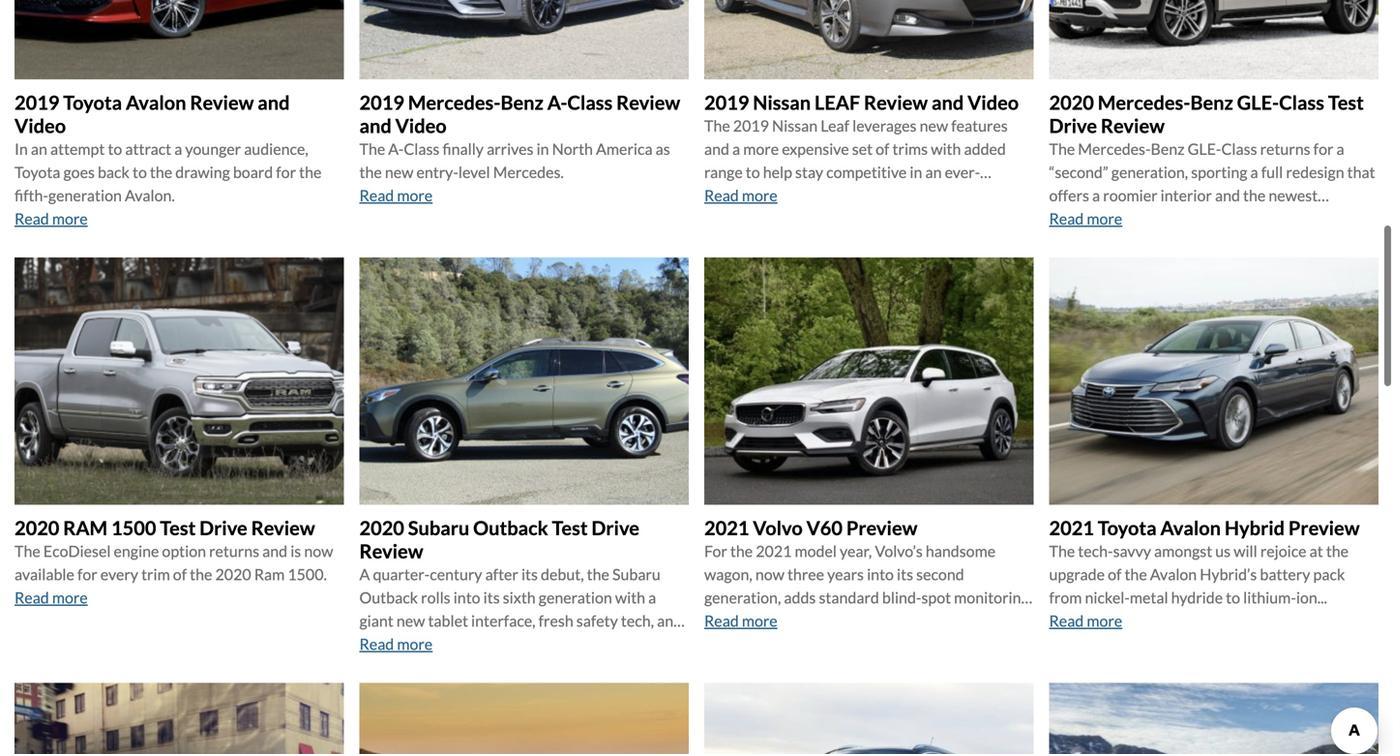 Task type: vqa. For each thing, say whether or not it's contained in the screenshot.


Task type: describe. For each thing, give the bounding box(es) containing it.
2021 lexus rc preview image
[[15, 683, 344, 754]]

ram
[[63, 516, 108, 540]]

available
[[15, 565, 74, 584]]

2019 nissan leaf review and video image
[[705, 0, 1034, 80]]

year,
[[840, 542, 872, 561]]

a inside 2019 nissan leaf review and video the 2019 nissan leaf leverages new features and a more expensive set of trims with added range to help stay competitive in an ever- expanding field of electric cars.
[[733, 140, 741, 158]]

"second"
[[1050, 163, 1109, 182]]

is
[[291, 542, 301, 561]]

pack
[[1314, 565, 1346, 584]]

a inside 2020 subaru outback test drive review a quarter-century after its debut, the subaru outback rolls into its sixth generation with a giant new tablet interface, fresh safety tech, and two new engines.
[[649, 588, 657, 607]]

review inside 2020 subaru outback test drive review a quarter-century after its debut, the subaru outback rolls into its sixth generation with a giant new tablet interface, fresh safety tech, and two new engines.
[[360, 540, 424, 563]]

tech-
[[1079, 542, 1114, 561]]

as
[[656, 140, 671, 158]]

0 horizontal spatial a-
[[388, 140, 404, 158]]

amongst
[[1155, 542, 1213, 561]]

1500
[[111, 516, 156, 540]]

fresh
[[539, 611, 574, 630]]

to inside 2019 nissan leaf review and video the 2019 nissan leaf leverages new features and a more expensive set of trims with added range to help stay competitive in an ever- expanding field of electric cars.
[[746, 163, 761, 182]]

back
[[98, 163, 130, 182]]

full
[[1262, 163, 1284, 182]]

generation inside 2020 subaru outback test drive review a quarter-century after its debut, the subaru outback rolls into its sixth generation with a giant new tablet interface, fresh safety tech, and two new engines.
[[539, 588, 613, 607]]

entry-
[[417, 163, 459, 182]]

attract
[[125, 140, 171, 158]]

the up avalon.
[[150, 163, 172, 182]]

a left "full"
[[1251, 163, 1259, 182]]

a
[[360, 565, 370, 584]]

2021 for 2021 toyota avalon hybrid preview
[[1050, 516, 1095, 540]]

electric
[[827, 186, 877, 205]]

the inside 2020 ram 1500 test drive review the ecodiesel engine option returns and is now available for every trim of the 2020 ram 1500. read more
[[190, 565, 212, 584]]

mercedes.
[[493, 163, 564, 182]]

1 vertical spatial nissan
[[773, 116, 818, 135]]

north
[[552, 140, 593, 158]]

read inside 2019 mercedes-benz a-class review and video the a-class finally arrives in north america as the new entry-level mercedes. read more
[[360, 186, 394, 205]]

tech.
[[1120, 209, 1153, 228]]

rear...
[[738, 611, 775, 630]]

class up redesign
[[1280, 91, 1325, 114]]

in
[[15, 140, 28, 158]]

sixth
[[503, 588, 536, 607]]

audience,
[[244, 140, 309, 158]]

board
[[233, 163, 273, 182]]

us
[[1216, 542, 1231, 561]]

the inside '2020 mercedes-benz gle-class test drive review the mercedes-benz gle-class returns for a "second" generation, sporting a full redesign that offers a roomier interior and the newest mercedes tech.'
[[1244, 186, 1266, 205]]

generation, inside 2021 volvo v60 preview for the 2021 model year, volvo's handsome wagon, now three years into its second generation, adds standard blind-spot monitoring with rear...
[[705, 588, 782, 607]]

volvo
[[753, 516, 803, 540]]

read inside 2021 toyota avalon hybrid preview the tech-savvy amongst us will rejoice at the upgrade of the avalon hybrid's battery pack from nickel-metal hydride to lithium-ion... read more
[[1050, 611, 1084, 630]]

its inside 2021 volvo v60 preview for the 2021 model year, volvo's handsome wagon, now three years into its second generation, adds standard blind-spot monitoring with rear...
[[897, 565, 914, 584]]

cars.
[[880, 186, 912, 205]]

after
[[486, 565, 519, 584]]

the inside 2019 nissan leaf review and video the 2019 nissan leaf leverages new features and a more expensive set of trims with added range to help stay competitive in an ever- expanding field of electric cars.
[[705, 116, 731, 135]]

v60
[[807, 516, 843, 540]]

engine
[[114, 542, 159, 561]]

ram
[[254, 565, 285, 584]]

2020 subaru outback test drive review a quarter-century after its debut, the subaru outback rolls into its sixth generation with a giant new tablet interface, fresh safety tech, and two new engines.
[[360, 516, 682, 653]]

review inside 2019 toyota avalon review and video in an attempt to attract a younger audience, toyota goes back to the drawing board for the fifth-generation avalon. read more
[[190, 91, 254, 114]]

three
[[788, 565, 825, 584]]

with inside 2021 volvo v60 preview for the 2021 model year, volvo's handsome wagon, now three years into its second generation, adds standard blind-spot monitoring with rear...
[[705, 611, 735, 630]]

preview inside 2021 volvo v60 preview for the 2021 model year, volvo's handsome wagon, now three years into its second generation, adds standard blind-spot monitoring with rear...
[[847, 516, 918, 540]]

the down 'savvy'
[[1125, 565, 1148, 584]]

more inside 2020 ram 1500 test drive review the ecodiesel engine option returns and is now available for every trim of the 2020 ram 1500. read more
[[52, 588, 88, 607]]

review inside 2019 nissan leaf review and video the 2019 nissan leaf leverages new features and a more expensive set of trims with added range to help stay competitive in an ever- expanding field of electric cars.
[[865, 91, 928, 114]]

the inside 2019 mercedes-benz a-class review and video the a-class finally arrives in north america as the new entry-level mercedes. read more
[[360, 163, 382, 182]]

savvy
[[1114, 542, 1152, 561]]

a up 'mercedes'
[[1093, 186, 1101, 205]]

test inside '2020 mercedes-benz gle-class test drive review the mercedes-benz gle-class returns for a "second" generation, sporting a full redesign that offers a roomier interior and the newest mercedes tech.'
[[1329, 91, 1365, 114]]

ecodiesel
[[43, 542, 111, 561]]

america
[[596, 140, 653, 158]]

1 horizontal spatial its
[[522, 565, 538, 584]]

hydride
[[1172, 588, 1224, 607]]

hybrid's
[[1201, 565, 1258, 584]]

new right two at left bottom
[[389, 635, 417, 653]]

2019 mercedes-benz a-class review and video image
[[360, 0, 689, 80]]

2019 for the
[[705, 91, 750, 114]]

0 horizontal spatial subaru
[[408, 516, 470, 540]]

safety
[[577, 611, 618, 630]]

avalon for review
[[126, 91, 186, 114]]

trim
[[141, 565, 170, 584]]

review inside 2020 ram 1500 test drive review the ecodiesel engine option returns and is now available for every trim of the 2020 ram 1500. read more
[[251, 516, 315, 540]]

metal
[[1131, 588, 1169, 607]]

for inside 2020 ram 1500 test drive review the ecodiesel engine option returns and is now available for every trim of the 2020 ram 1500. read more
[[77, 565, 97, 584]]

option
[[162, 542, 206, 561]]

features
[[952, 116, 1008, 135]]

2020 ram 1500 test drive review the ecodiesel engine option returns and is now available for every trim of the 2020 ram 1500. read more
[[15, 516, 333, 607]]

2020 subaru outback test drive review image
[[360, 258, 689, 505]]

test for 2020 ram 1500 test drive review
[[160, 516, 196, 540]]

the inside 2019 mercedes-benz a-class review and video the a-class finally arrives in north america as the new entry-level mercedes. read more
[[360, 140, 385, 158]]

avalon.
[[125, 186, 175, 205]]

ion...
[[1297, 588, 1328, 607]]

set
[[853, 140, 873, 158]]

2020 mercedes-benz gle-class test drive review image
[[1050, 0, 1379, 80]]

a up redesign
[[1337, 140, 1345, 158]]

and inside '2020 mercedes-benz gle-class test drive review the mercedes-benz gle-class returns for a "second" generation, sporting a full redesign that offers a roomier interior and the newest mercedes tech.'
[[1216, 186, 1241, 205]]

class up sporting
[[1222, 140, 1258, 158]]

for inside '2020 mercedes-benz gle-class test drive review the mercedes-benz gle-class returns for a "second" generation, sporting a full redesign that offers a roomier interior and the newest mercedes tech.'
[[1314, 140, 1334, 158]]

review inside 2019 mercedes-benz a-class review and video the a-class finally arrives in north america as the new entry-level mercedes. read more
[[617, 91, 681, 114]]

help
[[764, 163, 793, 182]]

the inside '2020 mercedes-benz gle-class test drive review the mercedes-benz gle-class returns for a "second" generation, sporting a full redesign that offers a roomier interior and the newest mercedes tech.'
[[1050, 140, 1076, 158]]

2021 toyota avalon hybrid preview image
[[1050, 258, 1379, 505]]

blind-
[[883, 588, 922, 607]]

more inside 2019 mercedes-benz a-class review and video the a-class finally arrives in north america as the new entry-level mercedes. read more
[[397, 186, 433, 205]]

2 vertical spatial avalon
[[1151, 565, 1198, 584]]

battery
[[1261, 565, 1311, 584]]

monitoring
[[955, 588, 1030, 607]]

newest
[[1269, 186, 1319, 205]]

now inside 2020 ram 1500 test drive review the ecodiesel engine option returns and is now available for every trim of the 2020 ram 1500. read more
[[304, 542, 333, 561]]

2020 left "ram"
[[215, 565, 251, 584]]

giant
[[360, 611, 394, 630]]

mercedes- for video
[[408, 91, 501, 114]]

0 horizontal spatial outback
[[360, 588, 418, 607]]

and inside 2019 toyota avalon review and video in an attempt to attract a younger audience, toyota goes back to the drawing board for the fifth-generation avalon. read more
[[258, 91, 290, 114]]

the inside 2021 volvo v60 preview for the 2021 model year, volvo's handsome wagon, now three years into its second generation, adds standard blind-spot monitoring with rear...
[[731, 542, 753, 561]]

returns inside '2020 mercedes-benz gle-class test drive review the mercedes-benz gle-class returns for a "second" generation, sporting a full redesign that offers a roomier interior and the newest mercedes tech.'
[[1261, 140, 1311, 158]]

of inside 2021 toyota avalon hybrid preview the tech-savvy amongst us will rejoice at the upgrade of the avalon hybrid's battery pack from nickel-metal hydride to lithium-ion... read more
[[1108, 565, 1122, 584]]

field
[[777, 186, 807, 205]]

younger
[[185, 140, 241, 158]]

new down rolls
[[397, 611, 425, 630]]

interface,
[[471, 611, 536, 630]]

toyota for 2021
[[1098, 516, 1157, 540]]

1 horizontal spatial benz
[[1152, 140, 1185, 158]]

mercedes- for review
[[1098, 91, 1191, 114]]

for
[[705, 542, 728, 561]]

mercedes
[[1050, 209, 1117, 228]]

2021 buick encore gx preview image
[[705, 683, 1034, 754]]

spot
[[922, 588, 952, 607]]

class up entry-
[[404, 140, 440, 158]]

added
[[965, 140, 1007, 158]]

to inside 2021 toyota avalon hybrid preview the tech-savvy amongst us will rejoice at the upgrade of the avalon hybrid's battery pack from nickel-metal hydride to lithium-ion... read more
[[1227, 588, 1241, 607]]

an inside 2019 toyota avalon review and video in an attempt to attract a younger audience, toyota goes back to the drawing board for the fifth-generation avalon. read more
[[31, 140, 47, 158]]

the down audience,
[[299, 163, 322, 182]]

standard
[[819, 588, 880, 607]]

tablet
[[428, 611, 468, 630]]

stay
[[796, 163, 824, 182]]

expanding
[[705, 186, 774, 205]]

engines.
[[420, 635, 476, 653]]

goes
[[63, 163, 95, 182]]

an inside 2019 nissan leaf review and video the 2019 nissan leaf leverages new features and a more expensive set of trims with added range to help stay competitive in an ever- expanding field of electric cars.
[[926, 163, 942, 182]]

for inside 2019 toyota avalon review and video in an attempt to attract a younger audience, toyota goes back to the drawing board for the fifth-generation avalon. read more
[[276, 163, 296, 182]]

nickel-
[[1086, 588, 1131, 607]]

model
[[795, 542, 837, 561]]

more down roomier
[[1087, 209, 1123, 228]]

drive inside '2020 mercedes-benz gle-class test drive review the mercedes-benz gle-class returns for a "second" generation, sporting a full redesign that offers a roomier interior and the newest mercedes tech.'
[[1050, 114, 1098, 138]]

more down 'tablet'
[[397, 635, 433, 653]]

in inside 2019 mercedes-benz a-class review and video the a-class finally arrives in north america as the new entry-level mercedes. read more
[[537, 140, 549, 158]]

redesign
[[1287, 163, 1345, 182]]

2021 for 2021 volvo v60 preview
[[705, 516, 750, 540]]

2020 for 2020 mercedes-benz gle-class test drive review
[[1050, 91, 1095, 114]]

2021 volvo v60 preview for the 2021 model year, volvo's handsome wagon, now three years into its second generation, adds standard blind-spot monitoring with rear...
[[705, 516, 1030, 630]]

the inside 2020 ram 1500 test drive review the ecodiesel engine option returns and is now available for every trim of the 2020 ram 1500. read more
[[15, 542, 40, 561]]



Task type: locate. For each thing, give the bounding box(es) containing it.
2020 inside '2020 mercedes-benz gle-class test drive review the mercedes-benz gle-class returns for a "second" generation, sporting a full redesign that offers a roomier interior and the newest mercedes tech.'
[[1050, 91, 1095, 114]]

the inside 2021 toyota avalon hybrid preview the tech-savvy amongst us will rejoice at the upgrade of the avalon hybrid's battery pack from nickel-metal hydride to lithium-ion... read more
[[1050, 542, 1076, 561]]

interior
[[1161, 186, 1213, 205]]

1 vertical spatial into
[[454, 588, 481, 607]]

new inside 2019 nissan leaf review and video the 2019 nissan leaf leverages new features and a more expensive set of trims with added range to help stay competitive in an ever- expanding field of electric cars.
[[920, 116, 949, 135]]

1 horizontal spatial with
[[705, 611, 735, 630]]

0 horizontal spatial for
[[77, 565, 97, 584]]

test inside 2020 ram 1500 test drive review the ecodiesel engine option returns and is now available for every trim of the 2020 ram 1500. read more
[[160, 516, 196, 540]]

avalon up amongst
[[1161, 516, 1222, 540]]

toyota
[[63, 91, 122, 114], [15, 163, 60, 182], [1098, 516, 1157, 540]]

2019 toyota avalon review and video in an attempt to attract a younger audience, toyota goes back to the drawing board for the fifth-generation avalon. read more
[[15, 91, 322, 228]]

2020 for 2020 ram 1500 test drive review
[[15, 516, 59, 540]]

0 vertical spatial gle-
[[1238, 91, 1280, 114]]

1 horizontal spatial an
[[926, 163, 942, 182]]

the down "full"
[[1244, 186, 1266, 205]]

leaf
[[821, 116, 850, 135]]

2021 up for at the right bottom of the page
[[705, 516, 750, 540]]

in up mercedes.
[[537, 140, 549, 158]]

0 horizontal spatial with
[[616, 588, 646, 607]]

drive up option
[[200, 516, 248, 540]]

review up 'younger'
[[190, 91, 254, 114]]

0 horizontal spatial test
[[160, 516, 196, 540]]

test up option
[[160, 516, 196, 540]]

review up as
[[617, 91, 681, 114]]

review up quarter-
[[360, 540, 424, 563]]

0 horizontal spatial generation
[[48, 186, 122, 205]]

preview inside 2021 toyota avalon hybrid preview the tech-savvy amongst us will rejoice at the upgrade of the avalon hybrid's battery pack from nickel-metal hydride to lithium-ion... read more
[[1289, 516, 1361, 540]]

2 horizontal spatial with
[[931, 140, 962, 158]]

0 horizontal spatial video
[[15, 114, 66, 138]]

from
[[1050, 588, 1083, 607]]

gle- up "full"
[[1238, 91, 1280, 114]]

read more for the
[[705, 186, 778, 205]]

video inside 2019 mercedes-benz a-class review and video the a-class finally arrives in north america as the new entry-level mercedes. read more
[[396, 114, 447, 138]]

0 vertical spatial a-
[[548, 91, 568, 114]]

volvo's
[[875, 542, 923, 561]]

1 vertical spatial in
[[910, 163, 923, 182]]

avalon inside 2019 toyota avalon review and video in an attempt to attract a younger audience, toyota goes back to the drawing board for the fifth-generation avalon. read more
[[126, 91, 186, 114]]

0 horizontal spatial benz
[[501, 91, 544, 114]]

0 vertical spatial subaru
[[408, 516, 470, 540]]

to down 'hybrid's'
[[1227, 588, 1241, 607]]

generation
[[48, 186, 122, 205], [539, 588, 613, 607]]

2 horizontal spatial benz
[[1191, 91, 1234, 114]]

in
[[537, 140, 549, 158], [910, 163, 923, 182]]

avalon down amongst
[[1151, 565, 1198, 584]]

read inside 2020 ram 1500 test drive review the ecodiesel engine option returns and is now available for every trim of the 2020 ram 1500. read more
[[15, 588, 49, 607]]

1500.
[[288, 565, 327, 584]]

read more down offers
[[1050, 209, 1123, 228]]

its up blind-
[[897, 565, 914, 584]]

two
[[360, 635, 386, 653]]

handsome
[[926, 542, 996, 561]]

every
[[100, 565, 138, 584]]

to left the help
[[746, 163, 761, 182]]

more down entry-
[[397, 186, 433, 205]]

2020
[[1050, 91, 1095, 114], [15, 516, 59, 540], [360, 516, 405, 540], [215, 565, 251, 584]]

nissan up expensive at the top of page
[[773, 116, 818, 135]]

toyota up 'savvy'
[[1098, 516, 1157, 540]]

the right debut,
[[587, 565, 610, 584]]

0 vertical spatial now
[[304, 542, 333, 561]]

video inside 2019 nissan leaf review and video the 2019 nissan leaf leverages new features and a more expensive set of trims with added range to help stay competitive in an ever- expanding field of electric cars.
[[968, 91, 1019, 114]]

0 horizontal spatial returns
[[209, 542, 260, 561]]

video inside 2019 toyota avalon review and video in an attempt to attract a younger audience, toyota goes back to the drawing board for the fifth-generation avalon. read more
[[15, 114, 66, 138]]

an right in
[[31, 140, 47, 158]]

review inside '2020 mercedes-benz gle-class test drive review the mercedes-benz gle-class returns for a "second" generation, sporting a full redesign that offers a roomier interior and the newest mercedes tech.'
[[1102, 114, 1166, 138]]

into inside 2021 volvo v60 preview for the 2021 model year, volvo's handsome wagon, now three years into its second generation, adds standard blind-spot monitoring with rear...
[[867, 565, 894, 584]]

toyota for 2019
[[63, 91, 122, 114]]

a- up 'north'
[[548, 91, 568, 114]]

1 horizontal spatial outback
[[473, 516, 549, 540]]

2019 for in
[[15, 91, 59, 114]]

fifth-
[[15, 186, 48, 205]]

2 horizontal spatial for
[[1314, 140, 1334, 158]]

more inside 2019 toyota avalon review and video in an attempt to attract a younger audience, toyota goes back to the drawing board for the fifth-generation avalon. read more
[[52, 209, 88, 228]]

1 horizontal spatial a-
[[548, 91, 568, 114]]

the inside 2020 subaru outback test drive review a quarter-century after its debut, the subaru outback rolls into its sixth generation with a giant new tablet interface, fresh safety tech, and two new engines.
[[587, 565, 610, 584]]

more down nickel-
[[1087, 611, 1123, 630]]

years
[[828, 565, 864, 584]]

2019 for and
[[360, 91, 405, 114]]

test up that
[[1329, 91, 1365, 114]]

read more for drive
[[1050, 209, 1123, 228]]

finally
[[443, 140, 484, 158]]

to down attract
[[133, 163, 147, 182]]

the
[[150, 163, 172, 182], [299, 163, 322, 182], [360, 163, 382, 182], [1244, 186, 1266, 205], [731, 542, 753, 561], [1327, 542, 1350, 561], [190, 565, 212, 584], [587, 565, 610, 584], [1125, 565, 1148, 584]]

1 horizontal spatial subaru
[[613, 565, 661, 584]]

an left ever-
[[926, 163, 942, 182]]

2 horizontal spatial its
[[897, 565, 914, 584]]

2020 inside 2020 subaru outback test drive review a quarter-century after its debut, the subaru outback rolls into its sixth generation with a giant new tablet interface, fresh safety tech, and two new engines.
[[360, 516, 405, 540]]

toyota up attempt on the top left of page
[[63, 91, 122, 114]]

roomier
[[1104, 186, 1158, 205]]

read more for 2021
[[705, 611, 778, 630]]

nissan
[[753, 91, 811, 114], [773, 116, 818, 135]]

and inside 2019 mercedes-benz a-class review and video the a-class finally arrives in north america as the new entry-level mercedes. read more
[[360, 114, 392, 138]]

video for 2019 nissan leaf review and video
[[968, 91, 1019, 114]]

generation down debut,
[[539, 588, 613, 607]]

2021 toyota avalon hybrid preview the tech-savvy amongst us will rejoice at the upgrade of the avalon hybrid's battery pack from nickel-metal hydride to lithium-ion... read more
[[1050, 516, 1361, 630]]

1 vertical spatial with
[[616, 588, 646, 607]]

attempt
[[50, 140, 105, 158]]

with inside 2020 subaru outback test drive review a quarter-century after its debut, the subaru outback rolls into its sixth generation with a giant new tablet interface, fresh safety tech, and two new engines.
[[616, 588, 646, 607]]

drive inside 2020 subaru outback test drive review a quarter-century after its debut, the subaru outback rolls into its sixth generation with a giant new tablet interface, fresh safety tech, and two new engines.
[[592, 516, 640, 540]]

avalon for hybrid
[[1161, 516, 1222, 540]]

with left rear... on the bottom of the page
[[705, 611, 735, 630]]

a up the range
[[733, 140, 741, 158]]

the right at on the right bottom of the page
[[1327, 542, 1350, 561]]

video up in
[[15, 114, 66, 138]]

2 horizontal spatial 2021
[[1050, 516, 1095, 540]]

1 vertical spatial gle-
[[1188, 140, 1222, 158]]

of inside 2020 ram 1500 test drive review the ecodiesel engine option returns and is now available for every trim of the 2020 ram 1500. read more
[[173, 565, 187, 584]]

lithium-
[[1244, 588, 1297, 607]]

more inside 2019 nissan leaf review and video the 2019 nissan leaf leverages new features and a more expensive set of trims with added range to help stay competitive in an ever- expanding field of electric cars.
[[744, 140, 779, 158]]

the left finally
[[360, 140, 385, 158]]

a up tech,
[[649, 588, 657, 607]]

2021 audi s6 preview image
[[1050, 683, 1379, 754]]

nissan left leaf
[[753, 91, 811, 114]]

new inside 2019 mercedes-benz a-class review and video the a-class finally arrives in north america as the new entry-level mercedes. read more
[[385, 163, 414, 182]]

the up "second"
[[1050, 140, 1076, 158]]

the right for at the right bottom of the page
[[731, 542, 753, 561]]

generation, up roomier
[[1112, 163, 1189, 182]]

review
[[190, 91, 254, 114], [617, 91, 681, 114], [865, 91, 928, 114], [1102, 114, 1166, 138], [251, 516, 315, 540], [360, 540, 424, 563]]

read
[[360, 186, 394, 205], [705, 186, 739, 205], [15, 209, 49, 228], [1050, 209, 1084, 228], [15, 588, 49, 607], [705, 611, 739, 630], [1050, 611, 1084, 630], [360, 635, 394, 653]]

drawing
[[175, 163, 230, 182]]

2021 volvo v60 preview image
[[705, 258, 1034, 505]]

more up the help
[[744, 140, 779, 158]]

a
[[174, 140, 182, 158], [733, 140, 741, 158], [1337, 140, 1345, 158], [1251, 163, 1259, 182], [1093, 186, 1101, 205], [649, 588, 657, 607]]

2 preview from the left
[[1289, 516, 1361, 540]]

benz down 2020 mercedes-benz gle-class test drive review image
[[1191, 91, 1234, 114]]

its down after
[[484, 588, 500, 607]]

2020 up a on the bottom left of the page
[[360, 516, 405, 540]]

2 vertical spatial for
[[77, 565, 97, 584]]

of up nickel-
[[1108, 565, 1122, 584]]

avalon
[[126, 91, 186, 114], [1161, 516, 1222, 540], [1151, 565, 1198, 584]]

more down the available
[[52, 588, 88, 607]]

upgrade
[[1050, 565, 1105, 584]]

1 horizontal spatial toyota
[[63, 91, 122, 114]]

mercedes- inside 2019 mercedes-benz a-class review and video the a-class finally arrives in north america as the new entry-level mercedes. read more
[[408, 91, 501, 114]]

1 vertical spatial generation,
[[705, 588, 782, 607]]

video up finally
[[396, 114, 447, 138]]

now right the is
[[304, 542, 333, 561]]

the up the available
[[15, 542, 40, 561]]

offers
[[1050, 186, 1090, 205]]

sporting
[[1192, 163, 1248, 182]]

to
[[108, 140, 122, 158], [133, 163, 147, 182], [746, 163, 761, 182], [1227, 588, 1241, 607]]

2020 for 2020 subaru outback test drive review
[[360, 516, 405, 540]]

0 vertical spatial generation,
[[1112, 163, 1189, 182]]

now
[[304, 542, 333, 561], [756, 565, 785, 584]]

1 vertical spatial a-
[[388, 140, 404, 158]]

of right set
[[876, 140, 890, 158]]

with up tech,
[[616, 588, 646, 607]]

1 vertical spatial now
[[756, 565, 785, 584]]

preview up the volvo's
[[847, 516, 918, 540]]

1 horizontal spatial for
[[276, 163, 296, 182]]

test for 2020 subaru outback test drive review
[[552, 516, 588, 540]]

with for drive
[[616, 588, 646, 607]]

benz inside 2019 mercedes-benz a-class review and video the a-class finally arrives in north america as the new entry-level mercedes. read more
[[501, 91, 544, 114]]

2020 up "second"
[[1050, 91, 1095, 114]]

review up leverages
[[865, 91, 928, 114]]

an
[[31, 140, 47, 158], [926, 163, 942, 182]]

for
[[1314, 140, 1334, 158], [276, 163, 296, 182], [77, 565, 97, 584]]

2 horizontal spatial toyota
[[1098, 516, 1157, 540]]

at
[[1310, 542, 1324, 561]]

0 vertical spatial returns
[[1261, 140, 1311, 158]]

ever-
[[945, 163, 981, 182]]

into down the volvo's
[[867, 565, 894, 584]]

in inside 2019 nissan leaf review and video the 2019 nissan leaf leverages new features and a more expensive set of trims with added range to help stay competitive in an ever- expanding field of electric cars.
[[910, 163, 923, 182]]

wagon,
[[705, 565, 753, 584]]

with
[[931, 140, 962, 158], [616, 588, 646, 607], [705, 611, 735, 630]]

1 preview from the left
[[847, 516, 918, 540]]

class up 'north'
[[568, 91, 613, 114]]

subaru
[[408, 516, 470, 540], [613, 565, 661, 584]]

video
[[968, 91, 1019, 114], [15, 114, 66, 138], [396, 114, 447, 138]]

2 vertical spatial toyota
[[1098, 516, 1157, 540]]

0 vertical spatial for
[[1314, 140, 1334, 158]]

mercedes- up "second"
[[1079, 140, 1152, 158]]

and inside 2020 ram 1500 test drive review the ecodiesel engine option returns and is now available for every trim of the 2020 ram 1500. read more
[[263, 542, 288, 561]]

2 vertical spatial with
[[705, 611, 735, 630]]

1 horizontal spatial preview
[[1289, 516, 1361, 540]]

benz for a-
[[501, 91, 544, 114]]

2 horizontal spatial video
[[968, 91, 1019, 114]]

2019 toyota avalon review and video image
[[15, 0, 344, 80]]

leverages
[[853, 116, 917, 135]]

now left 'three'
[[756, 565, 785, 584]]

its up the sixth
[[522, 565, 538, 584]]

and inside 2020 subaru outback test drive review a quarter-century after its debut, the subaru outback rolls into its sixth generation with a giant new tablet interface, fresh safety tech, and two new engines.
[[657, 611, 682, 630]]

gle-
[[1238, 91, 1280, 114], [1188, 140, 1222, 158]]

0 vertical spatial generation
[[48, 186, 122, 205]]

1 vertical spatial an
[[926, 163, 942, 182]]

toyota inside 2021 toyota avalon hybrid preview the tech-savvy amongst us will rejoice at the upgrade of the avalon hybrid's battery pack from nickel-metal hydride to lithium-ion... read more
[[1098, 516, 1157, 540]]

0 vertical spatial with
[[931, 140, 962, 158]]

drive up "second"
[[1050, 114, 1098, 138]]

quarter-
[[373, 565, 430, 584]]

more down goes
[[52, 209, 88, 228]]

0 vertical spatial into
[[867, 565, 894, 584]]

century
[[430, 565, 483, 584]]

1 horizontal spatial gle-
[[1238, 91, 1280, 114]]

drive for 2020 ram 1500 test drive review
[[200, 516, 248, 540]]

1 horizontal spatial video
[[396, 114, 447, 138]]

outback up after
[[473, 516, 549, 540]]

class
[[568, 91, 613, 114], [1280, 91, 1325, 114], [404, 140, 440, 158], [1222, 140, 1258, 158]]

level
[[459, 163, 490, 182]]

mercedes- up finally
[[408, 91, 501, 114]]

1 vertical spatial for
[[276, 163, 296, 182]]

1 horizontal spatial in
[[910, 163, 923, 182]]

2020 ram 1500 test drive review image
[[15, 258, 344, 505]]

video for 2019 toyota avalon review and video
[[15, 114, 66, 138]]

1 horizontal spatial drive
[[592, 516, 640, 540]]

0 horizontal spatial in
[[537, 140, 549, 158]]

drive
[[1050, 114, 1098, 138], [200, 516, 248, 540], [592, 516, 640, 540]]

and
[[258, 91, 290, 114], [932, 91, 964, 114], [360, 114, 392, 138], [705, 140, 730, 158], [1216, 186, 1241, 205], [263, 542, 288, 561], [657, 611, 682, 630]]

2021 up "tech-"
[[1050, 516, 1095, 540]]

1 horizontal spatial 2021
[[756, 542, 792, 561]]

0 horizontal spatial its
[[484, 588, 500, 607]]

of down option
[[173, 565, 187, 584]]

rolls
[[421, 588, 451, 607]]

returns up "full"
[[1261, 140, 1311, 158]]

returns up "ram"
[[209, 542, 260, 561]]

1 vertical spatial returns
[[209, 542, 260, 561]]

returns inside 2020 ram 1500 test drive review the ecodiesel engine option returns and is now available for every trim of the 2020 ram 1500. read more
[[209, 542, 260, 561]]

2021 inside 2021 toyota avalon hybrid preview the tech-savvy amongst us will rejoice at the upgrade of the avalon hybrid's battery pack from nickel-metal hydride to lithium-ion... read more
[[1050, 516, 1095, 540]]

0 vertical spatial in
[[537, 140, 549, 158]]

for down ecodiesel on the left bottom of page
[[77, 565, 97, 584]]

1 vertical spatial toyota
[[15, 163, 60, 182]]

benz
[[501, 91, 544, 114], [1191, 91, 1234, 114], [1152, 140, 1185, 158]]

adds
[[785, 588, 816, 607]]

1 horizontal spatial now
[[756, 565, 785, 584]]

read more down the range
[[705, 186, 778, 205]]

2019 inside 2019 mercedes-benz a-class review and video the a-class finally arrives in north america as the new entry-level mercedes. read more
[[360, 91, 405, 114]]

read more
[[705, 186, 778, 205], [1050, 209, 1123, 228], [705, 611, 778, 630], [360, 635, 433, 653]]

0 vertical spatial avalon
[[126, 91, 186, 114]]

a- left finally
[[388, 140, 404, 158]]

0 horizontal spatial 2021
[[705, 516, 750, 540]]

2 horizontal spatial drive
[[1050, 114, 1098, 138]]

read more for a
[[360, 635, 433, 653]]

review up the is
[[251, 516, 315, 540]]

trims
[[893, 140, 928, 158]]

to up back
[[108, 140, 122, 158]]

drive for 2020 subaru outback test drive review
[[592, 516, 640, 540]]

1 horizontal spatial test
[[552, 516, 588, 540]]

of down the stay at top right
[[810, 186, 824, 205]]

new up trims
[[920, 116, 949, 135]]

tech,
[[621, 611, 654, 630]]

benz up the interior
[[1152, 140, 1185, 158]]

2019
[[15, 91, 59, 114], [360, 91, 405, 114], [705, 91, 750, 114], [734, 116, 770, 135]]

0 vertical spatial toyota
[[63, 91, 122, 114]]

benz for gle-
[[1191, 91, 1234, 114]]

with inside 2019 nissan leaf review and video the 2019 nissan leaf leverages new features and a more expensive set of trims with added range to help stay competitive in an ever- expanding field of electric cars.
[[931, 140, 962, 158]]

a-
[[548, 91, 568, 114], [388, 140, 404, 158]]

0 horizontal spatial into
[[454, 588, 481, 607]]

generation inside 2019 toyota avalon review and video in an attempt to attract a younger audience, toyota goes back to the drawing board for the fifth-generation avalon. read more
[[48, 186, 122, 205]]

for down audience,
[[276, 163, 296, 182]]

1 vertical spatial subaru
[[613, 565, 661, 584]]

1 vertical spatial generation
[[539, 588, 613, 607]]

drive inside 2020 ram 1500 test drive review the ecodiesel engine option returns and is now available for every trim of the 2020 ram 1500. read more
[[200, 516, 248, 540]]

1 vertical spatial avalon
[[1161, 516, 1222, 540]]

1 horizontal spatial into
[[867, 565, 894, 584]]

arrives
[[487, 140, 534, 158]]

avalon up attract
[[126, 91, 186, 114]]

outback up giant
[[360, 588, 418, 607]]

2019 inside 2019 toyota avalon review and video in an attempt to attract a younger audience, toyota goes back to the drawing board for the fifth-generation avalon. read more
[[15, 91, 59, 114]]

0 horizontal spatial an
[[31, 140, 47, 158]]

2021 lexus nx preview image
[[360, 683, 689, 754]]

gle- up sporting
[[1188, 140, 1222, 158]]

with for and
[[931, 140, 962, 158]]

0 vertical spatial outback
[[473, 516, 549, 540]]

subaru up century
[[408, 516, 470, 540]]

0 horizontal spatial gle-
[[1188, 140, 1222, 158]]

0 horizontal spatial generation,
[[705, 588, 782, 607]]

0 vertical spatial nissan
[[753, 91, 811, 114]]

a right attract
[[174, 140, 182, 158]]

read more down wagon,
[[705, 611, 778, 630]]

the up upgrade
[[1050, 542, 1076, 561]]

subaru up tech,
[[613, 565, 661, 584]]

0 horizontal spatial toyota
[[15, 163, 60, 182]]

with up ever-
[[931, 140, 962, 158]]

read inside 2019 toyota avalon review and video in an attempt to attract a younger audience, toyota goes back to the drawing board for the fifth-generation avalon. read more
[[15, 209, 49, 228]]

will
[[1234, 542, 1258, 561]]

outback
[[473, 516, 549, 540], [360, 588, 418, 607]]

1 horizontal spatial generation
[[539, 588, 613, 607]]

a inside 2019 toyota avalon review and video in an attempt to attract a younger audience, toyota goes back to the drawing board for the fifth-generation avalon. read more
[[174, 140, 182, 158]]

preview up at on the right bottom of the page
[[1289, 516, 1361, 540]]

hybrid
[[1225, 516, 1286, 540]]

1 vertical spatial outback
[[360, 588, 418, 607]]

0 horizontal spatial drive
[[200, 516, 248, 540]]

now inside 2021 volvo v60 preview for the 2021 model year, volvo's handsome wagon, now three years into its second generation, adds standard blind-spot monitoring with rear...
[[756, 565, 785, 584]]

generation, inside '2020 mercedes-benz gle-class test drive review the mercedes-benz gle-class returns for a "second" generation, sporting a full redesign that offers a roomier interior and the newest mercedes tech.'
[[1112, 163, 1189, 182]]

1 horizontal spatial generation,
[[1112, 163, 1189, 182]]

0 vertical spatial an
[[31, 140, 47, 158]]

into inside 2020 subaru outback test drive review a quarter-century after its debut, the subaru outback rolls into its sixth generation with a giant new tablet interface, fresh safety tech, and two new engines.
[[454, 588, 481, 607]]

more down wagon,
[[742, 611, 778, 630]]

more inside 2021 toyota avalon hybrid preview the tech-savvy amongst us will rejoice at the upgrade of the avalon hybrid's battery pack from nickel-metal hydride to lithium-ion... read more
[[1087, 611, 1123, 630]]

0 horizontal spatial preview
[[847, 516, 918, 540]]

in down trims
[[910, 163, 923, 182]]

for up redesign
[[1314, 140, 1334, 158]]

2021 down 'volvo'
[[756, 542, 792, 561]]

second
[[917, 565, 965, 584]]

the down option
[[190, 565, 212, 584]]

1 horizontal spatial returns
[[1261, 140, 1311, 158]]

2020 mercedes-benz gle-class test drive review the mercedes-benz gle-class returns for a "second" generation, sporting a full redesign that offers a roomier interior and the newest mercedes tech.
[[1050, 91, 1376, 228]]

generation, up rear... on the bottom of the page
[[705, 588, 782, 607]]

range
[[705, 163, 743, 182]]

more down the help
[[742, 186, 778, 205]]

2 horizontal spatial test
[[1329, 91, 1365, 114]]

competitive
[[827, 163, 907, 182]]

generation down goes
[[48, 186, 122, 205]]

into
[[867, 565, 894, 584], [454, 588, 481, 607]]

test inside 2020 subaru outback test drive review a quarter-century after its debut, the subaru outback rolls into its sixth generation with a giant new tablet interface, fresh safety tech, and two new engines.
[[552, 516, 588, 540]]

2019 mercedes-benz a-class review and video the a-class finally arrives in north america as the new entry-level mercedes. read more
[[360, 91, 681, 205]]

0 horizontal spatial now
[[304, 542, 333, 561]]



